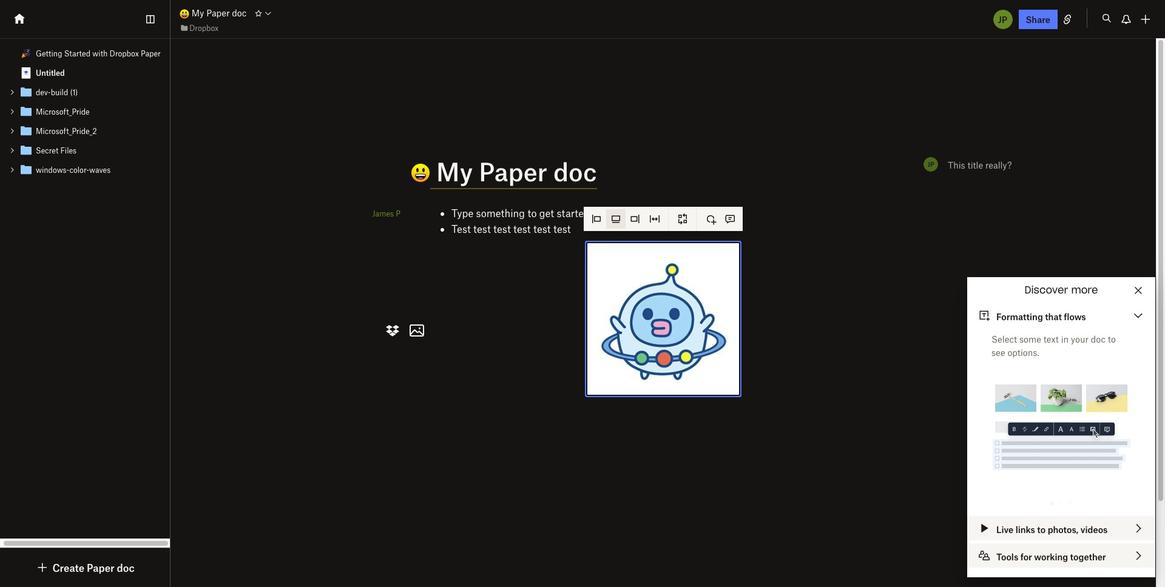Task type: vqa. For each thing, say whether or not it's contained in the screenshot.
"study guide" "cell"
no



Task type: locate. For each thing, give the bounding box(es) containing it.
that
[[1046, 312, 1063, 322]]

expand folder image for microsoft_pride_2
[[8, 127, 16, 135]]

1 vertical spatial my
[[437, 156, 473, 186]]

windows-color-waves
[[36, 165, 111, 175]]

0 horizontal spatial my
[[192, 8, 204, 18]]

select some text in your doc to see options.
[[992, 334, 1117, 358]]

to inside type something to get started test test test test test test
[[528, 207, 537, 219]]

1 vertical spatial to
[[1109, 334, 1117, 345]]

template content image for secret files
[[19, 143, 33, 158]]

0 horizontal spatial dropbox
[[110, 49, 139, 58]]

😃
[[385, 158, 409, 188]]

1 vertical spatial template content image
[[19, 124, 33, 138]]

expand folder image inside windows-color-waves link
[[8, 166, 16, 174]]

expand folder image for windows-color-waves
[[8, 166, 16, 174]]

/ contents list
[[0, 44, 170, 180]]

to for videos
[[1038, 525, 1046, 536]]

1
[[1047, 563, 1051, 574]]

template content image inside dev-build (1) link
[[19, 85, 33, 100]]

template content image left microsoft_pride
[[19, 104, 33, 119]]

test
[[474, 223, 491, 235], [494, 223, 511, 235], [514, 223, 531, 235], [534, 223, 551, 235], [554, 223, 571, 235]]

to inside select some text in your doc to see options.
[[1109, 334, 1117, 345]]

getting started with dropbox paper
[[36, 49, 161, 58]]

3 expand folder image from the top
[[8, 127, 16, 135]]

expand folder image inside microsoft_pride_2 "link"
[[8, 127, 16, 135]]

my up type
[[437, 156, 473, 186]]

updated 1 second ago
[[1010, 563, 1099, 574]]

doc
[[232, 8, 247, 18], [554, 156, 597, 186], [1092, 334, 1106, 345], [117, 562, 135, 574]]

paper up the dropbox link
[[207, 8, 230, 18]]

expand folder image left dev-
[[8, 88, 16, 97]]

2 vertical spatial expand folder image
[[8, 127, 16, 135]]

ago
[[1084, 563, 1099, 574]]

to right the links in the right of the page
[[1038, 525, 1046, 536]]

discover
[[1025, 286, 1069, 295]]

expand folder image inside dev-build (1) link
[[8, 88, 16, 97]]

1 test from the left
[[474, 223, 491, 235]]

jp left this
[[928, 160, 935, 168]]

type something to get started test test test test test test
[[452, 207, 590, 235]]

expand folder image inside secret files 'link'
[[8, 146, 16, 155]]

dropbox down my paper doc link
[[189, 23, 219, 33]]

expand folder image for secret files
[[8, 146, 16, 155]]

together
[[1071, 552, 1107, 563]]

waves
[[89, 165, 111, 175]]

to left the get
[[528, 207, 537, 219]]

2 vertical spatial template content image
[[19, 163, 33, 177]]

1 horizontal spatial jp
[[999, 14, 1008, 25]]

tools for working together button
[[968, 544, 1156, 568]]

working
[[1035, 552, 1069, 563]]

template content image left dev-
[[19, 85, 33, 100]]

2 horizontal spatial to
[[1109, 334, 1117, 345]]

with
[[93, 49, 108, 58]]

to inside live links to photos, videos popup button
[[1038, 525, 1046, 536]]

paper right create
[[87, 562, 115, 574]]

dropbox right with
[[110, 49, 139, 58]]

select
[[992, 334, 1018, 345]]

0 vertical spatial to
[[528, 207, 537, 219]]

formatting that flows
[[997, 312, 1087, 322]]

2 expand folder image from the top
[[8, 107, 16, 116]]

2 template content image from the top
[[19, 104, 33, 119]]

expand folder image left secret
[[8, 146, 16, 155]]

0 horizontal spatial to
[[528, 207, 537, 219]]

heading
[[385, 156, 890, 189]]

updated
[[1010, 563, 1045, 574]]

0 vertical spatial expand folder image
[[8, 88, 16, 97]]

2 template content image from the top
[[19, 124, 33, 138]]

tools for working together
[[997, 552, 1107, 563]]

jp button
[[993, 8, 1014, 30]]

secret files
[[36, 146, 77, 155]]

1 horizontal spatial dropbox
[[189, 23, 219, 33]]

started
[[557, 207, 590, 219]]

get
[[540, 207, 555, 219]]

my right grinning face with big eyes image
[[192, 8, 204, 18]]

my paper doc up something on the top
[[431, 156, 597, 186]]

1 vertical spatial expand folder image
[[8, 107, 16, 116]]

paper
[[207, 8, 230, 18], [141, 49, 161, 58], [479, 156, 548, 186], [87, 562, 115, 574]]

0 vertical spatial jp
[[999, 14, 1008, 25]]

dropbox inside / contents list
[[110, 49, 139, 58]]

jp
[[999, 14, 1008, 25], [928, 160, 935, 168]]

2 test from the left
[[494, 223, 511, 235]]

1 vertical spatial dropbox
[[110, 49, 139, 58]]

doc up started
[[554, 156, 597, 186]]

add dropbox files image
[[383, 321, 403, 341]]

template content image inside microsoft_pride_2 "link"
[[19, 124, 33, 138]]

build
[[51, 87, 68, 97]]

doc inside popup button
[[117, 562, 135, 574]]

3 template content image from the top
[[19, 163, 33, 177]]

1 vertical spatial my paper doc
[[431, 156, 597, 186]]

links
[[1016, 525, 1036, 536]]

doc inside select some text in your doc to see options.
[[1092, 334, 1106, 345]]

0 vertical spatial my paper doc
[[189, 8, 247, 18]]

in
[[1062, 334, 1069, 345]]

expand folder image left 'microsoft_pride_2'
[[8, 127, 16, 135]]

1 expand folder image from the top
[[8, 146, 16, 155]]

more
[[1072, 286, 1099, 295]]

1 horizontal spatial to
[[1038, 525, 1046, 536]]

type
[[452, 207, 474, 219]]

template content image
[[19, 85, 33, 100], [19, 124, 33, 138], [19, 143, 33, 158]]

0 vertical spatial template content image
[[19, 85, 33, 100]]

template content image left secret
[[19, 143, 33, 158]]

doc right create
[[117, 562, 135, 574]]

share
[[1027, 14, 1051, 25]]

flows
[[1065, 312, 1087, 322]]

1 expand folder image from the top
[[8, 88, 16, 97]]

2 expand folder image from the top
[[8, 166, 16, 174]]

template content image for microsoft_pride
[[19, 104, 33, 119]]

expand folder image
[[8, 146, 16, 155], [8, 166, 16, 174]]

my paper doc up the dropbox link
[[189, 8, 247, 18]]

template content image inside microsoft_pride link
[[19, 104, 33, 119]]

grinning face with big eyes image
[[180, 9, 189, 19]]

template content image for dev-build (1)
[[19, 85, 33, 100]]

tools for working together link
[[968, 544, 1156, 568]]

paper inside popup button
[[87, 562, 115, 574]]

1 vertical spatial template content image
[[19, 104, 33, 119]]

3 test from the left
[[514, 223, 531, 235]]

template content image inside windows-color-waves link
[[19, 163, 33, 177]]

template content image for windows-color-waves
[[19, 163, 33, 177]]

dropbox link
[[180, 22, 219, 34]]

to
[[528, 207, 537, 219], [1109, 334, 1117, 345], [1038, 525, 1046, 536]]

heading containing my paper doc
[[385, 156, 890, 189]]

1 template content image from the top
[[19, 66, 33, 80]]

microsoft_pride
[[36, 107, 90, 117]]

live
[[997, 525, 1014, 536]]

1 template content image from the top
[[19, 85, 33, 100]]

live links to photos, videos button
[[968, 517, 1156, 541]]

test
[[452, 223, 471, 235]]

3 template content image from the top
[[19, 143, 33, 158]]

to right the your
[[1109, 334, 1117, 345]]

jp left share
[[999, 14, 1008, 25]]

template content image
[[19, 66, 33, 80], [19, 104, 33, 119], [19, 163, 33, 177]]

microsoft_pride_2 link
[[0, 121, 170, 141]]

0 vertical spatial template content image
[[19, 66, 33, 80]]

create paper doc button
[[35, 561, 135, 576]]

template content image left 'microsoft_pride_2'
[[19, 124, 33, 138]]

my paper doc
[[189, 8, 247, 18], [431, 156, 597, 186]]

2 vertical spatial template content image
[[19, 143, 33, 158]]

formatting
[[997, 312, 1044, 322]]

(1)
[[70, 87, 78, 97]]

template content image down party popper image at the left top of page
[[19, 66, 33, 80]]

untitled
[[36, 68, 65, 78]]

untitled link
[[0, 63, 170, 83]]

expand folder image
[[8, 88, 16, 97], [8, 107, 16, 116], [8, 127, 16, 135]]

to for started
[[528, 207, 537, 219]]

expand folder image left "windows-"
[[8, 166, 16, 174]]

getting
[[36, 49, 62, 58]]

0 horizontal spatial my paper doc
[[189, 8, 247, 18]]

1 vertical spatial expand folder image
[[8, 166, 16, 174]]

expand folder image for microsoft_pride
[[8, 107, 16, 116]]

dropbox
[[189, 23, 219, 33], [110, 49, 139, 58]]

text
[[1044, 334, 1060, 345]]

expand folder image for dev-build (1)
[[8, 88, 16, 97]]

0 vertical spatial expand folder image
[[8, 146, 16, 155]]

0 horizontal spatial jp
[[928, 160, 935, 168]]

photos,
[[1048, 525, 1079, 536]]

paper right with
[[141, 49, 161, 58]]

doc right the your
[[1092, 334, 1106, 345]]

discover more
[[1025, 286, 1099, 295]]

create paper doc
[[52, 562, 135, 574]]

2 vertical spatial to
[[1038, 525, 1046, 536]]

template content image left "windows-"
[[19, 163, 33, 177]]

my
[[192, 8, 204, 18], [437, 156, 473, 186]]

something
[[476, 207, 525, 219]]

expand folder image left microsoft_pride
[[8, 107, 16, 116]]



Task type: describe. For each thing, give the bounding box(es) containing it.
live links to photos, videos link
[[968, 517, 1156, 541]]

1 vertical spatial jp
[[928, 160, 935, 168]]

1 horizontal spatial my
[[437, 156, 473, 186]]

videos
[[1081, 525, 1108, 536]]

your
[[1072, 334, 1089, 345]]

for
[[1021, 552, 1033, 563]]

share button
[[1019, 9, 1058, 29]]

1 horizontal spatial my paper doc
[[431, 156, 597, 186]]

party popper image
[[21, 49, 31, 58]]

microsoft_pride_2
[[36, 126, 97, 136]]

dev-build (1)
[[36, 87, 78, 97]]

user-uploaded image: wawatchi2.jpg image
[[588, 243, 739, 395]]

template content image inside the untitled link
[[19, 66, 33, 80]]

second
[[1053, 563, 1082, 574]]

doc right grinning face with big eyes image
[[232, 8, 247, 18]]

my paper doc link
[[180, 6, 247, 20]]

dev-
[[36, 87, 51, 97]]

microsoft_pride link
[[0, 102, 170, 121]]

template content image for microsoft_pride_2
[[19, 124, 33, 138]]

jp inside button
[[999, 14, 1008, 25]]

windows-
[[36, 165, 70, 175]]

paper inside / contents list
[[141, 49, 161, 58]]

started
[[64, 49, 91, 58]]

options.
[[1008, 347, 1040, 358]]

dev-build (1) link
[[0, 83, 170, 102]]

secret
[[36, 146, 58, 155]]

title
[[968, 159, 984, 170]]

0 vertical spatial dropbox
[[189, 23, 219, 33]]

this
[[949, 159, 966, 170]]

color-
[[70, 165, 89, 175]]

dig image
[[35, 561, 50, 576]]

live links to photos, videos
[[997, 525, 1108, 536]]

really?
[[986, 159, 1012, 170]]

this title really?
[[949, 159, 1012, 170]]

files
[[60, 146, 77, 155]]

create
[[52, 562, 85, 574]]

secret files link
[[0, 141, 170, 160]]

paper up something on the top
[[479, 156, 548, 186]]

0 vertical spatial my
[[192, 8, 204, 18]]

formatting that flows link
[[968, 304, 1156, 328]]

formatting that flows button
[[968, 304, 1156, 328]]

tools
[[997, 552, 1019, 563]]

getting started with dropbox paper link
[[0, 44, 170, 63]]

some
[[1020, 334, 1042, 345]]

4 test from the left
[[534, 223, 551, 235]]

see
[[992, 347, 1006, 358]]

5 test from the left
[[554, 223, 571, 235]]

windows-color-waves link
[[0, 160, 170, 180]]



